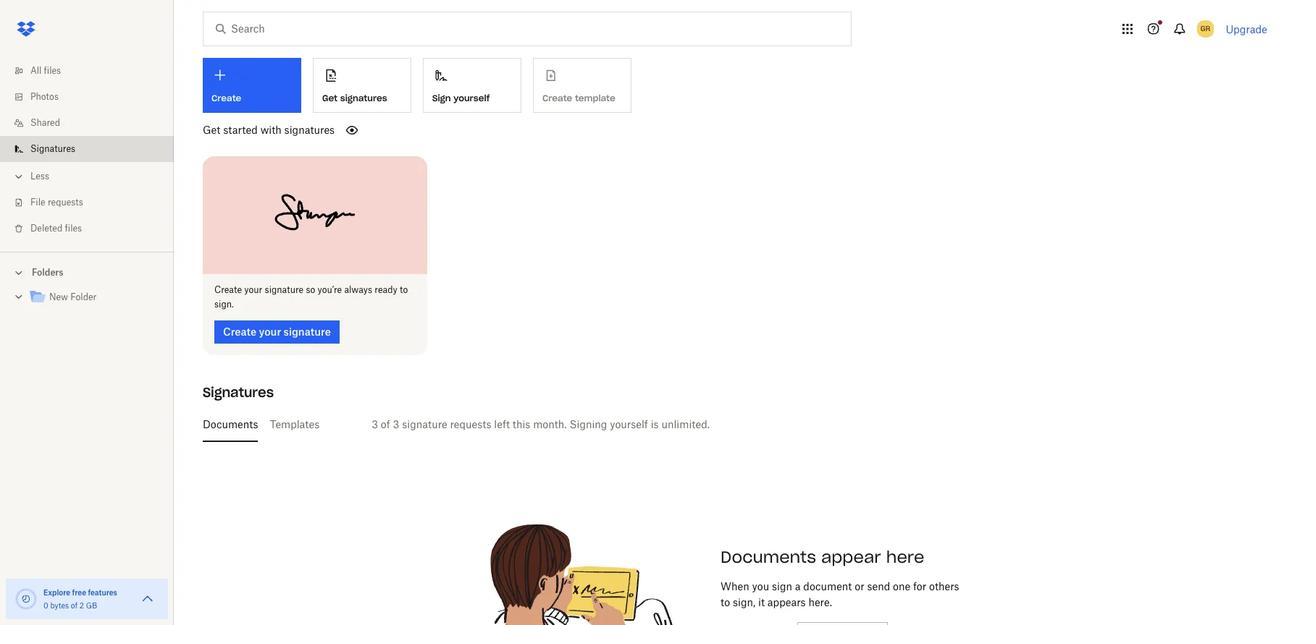Task type: locate. For each thing, give the bounding box(es) containing it.
explore
[[43, 589, 70, 598]]

signature inside button
[[284, 326, 331, 338]]

0 vertical spatial signatures
[[30, 143, 75, 154]]

requests inside list
[[48, 197, 83, 208]]

unlimited.
[[662, 418, 710, 431]]

signature for create your signature so you're always ready to sign.
[[265, 284, 304, 295]]

gr button
[[1194, 17, 1218, 41]]

create your signature
[[223, 326, 331, 338]]

signatures list item
[[0, 136, 174, 162]]

signature
[[265, 284, 304, 295], [284, 326, 331, 338], [402, 418, 447, 431]]

your
[[244, 284, 262, 295], [259, 326, 281, 338]]

1 horizontal spatial 3
[[393, 418, 399, 431]]

1 vertical spatial to
[[721, 597, 730, 609]]

create your signature so you're always ready to sign.
[[214, 284, 408, 310]]

create for create your signature so you're always ready to sign.
[[214, 284, 242, 295]]

your down create your signature so you're always ready to sign.
[[259, 326, 281, 338]]

documents
[[203, 418, 258, 431], [721, 547, 816, 568]]

0 horizontal spatial of
[[71, 602, 78, 611]]

deleted files
[[30, 223, 82, 234]]

2
[[80, 602, 84, 611]]

3
[[372, 418, 378, 431], [393, 418, 399, 431]]

1 vertical spatial files
[[65, 223, 82, 234]]

1 vertical spatial your
[[259, 326, 281, 338]]

signatures down shared
[[30, 143, 75, 154]]

documents for documents
[[203, 418, 258, 431]]

to
[[400, 284, 408, 295], [721, 597, 730, 609]]

0 vertical spatial files
[[44, 65, 61, 76]]

0 vertical spatial your
[[244, 284, 262, 295]]

0 vertical spatial to
[[400, 284, 408, 295]]

document
[[804, 581, 852, 593]]

get signatures button
[[313, 58, 411, 113]]

sign
[[432, 93, 451, 103]]

documents up you
[[721, 547, 816, 568]]

1 vertical spatial of
[[71, 602, 78, 611]]

sign yourself button
[[423, 58, 522, 113]]

get left started
[[203, 124, 221, 136]]

documents for documents appear here
[[721, 547, 816, 568]]

1 vertical spatial create
[[214, 284, 242, 295]]

documents tab
[[203, 408, 258, 442]]

0 vertical spatial yourself
[[454, 93, 490, 103]]

1 horizontal spatial files
[[65, 223, 82, 234]]

yourself left is
[[610, 418, 648, 431]]

requests
[[48, 197, 83, 208], [450, 418, 492, 431]]

others
[[930, 581, 960, 593]]

send
[[867, 581, 891, 593]]

files for all files
[[44, 65, 61, 76]]

to down when
[[721, 597, 730, 609]]

of
[[381, 418, 390, 431], [71, 602, 78, 611]]

appear
[[821, 547, 881, 568]]

0 vertical spatial signatures
[[340, 93, 387, 103]]

documents left templates
[[203, 418, 258, 431]]

files right deleted
[[65, 223, 82, 234]]

you
[[752, 581, 769, 593]]

0 horizontal spatial signatures
[[30, 143, 75, 154]]

create up sign.
[[214, 284, 242, 295]]

1 horizontal spatial get
[[322, 93, 338, 103]]

folders
[[32, 267, 63, 278]]

0 vertical spatial documents
[[203, 418, 258, 431]]

to inside when you sign a document or send one for others to sign, it appears here.
[[721, 597, 730, 609]]

explore free features 0 bytes of 2 gb
[[43, 589, 117, 611]]

features
[[88, 589, 117, 598]]

1 vertical spatial signatures
[[284, 124, 335, 136]]

0 vertical spatial create
[[212, 93, 241, 104]]

1 horizontal spatial yourself
[[610, 418, 648, 431]]

bytes
[[50, 602, 69, 611]]

0 horizontal spatial files
[[44, 65, 61, 76]]

1 vertical spatial documents
[[721, 547, 816, 568]]

1 vertical spatial signature
[[284, 326, 331, 338]]

appears
[[768, 597, 806, 609]]

when you sign a document or send one for others to sign, it appears here.
[[721, 581, 960, 609]]

your inside create your signature so you're always ready to sign.
[[244, 284, 262, 295]]

1 vertical spatial requests
[[450, 418, 492, 431]]

upgrade
[[1226, 23, 1268, 35]]

files right all
[[44, 65, 61, 76]]

2 vertical spatial create
[[223, 326, 257, 338]]

get
[[322, 93, 338, 103], [203, 124, 221, 136]]

0 horizontal spatial requests
[[48, 197, 83, 208]]

folder
[[70, 292, 96, 303]]

0 horizontal spatial to
[[400, 284, 408, 295]]

0 horizontal spatial 3
[[372, 418, 378, 431]]

create down sign.
[[223, 326, 257, 338]]

0 vertical spatial signature
[[265, 284, 304, 295]]

signature inside create your signature so you're always ready to sign.
[[265, 284, 304, 295]]

get up get started with signatures
[[322, 93, 338, 103]]

signatures up the documents tab at bottom
[[203, 384, 274, 401]]

new folder link
[[29, 288, 162, 308]]

0 horizontal spatial signatures
[[284, 124, 335, 136]]

always
[[344, 284, 372, 295]]

create inside popup button
[[212, 93, 241, 104]]

3 of 3 signature requests left this month. signing yourself is unlimited.
[[372, 418, 710, 431]]

when
[[721, 581, 750, 593]]

1 horizontal spatial to
[[721, 597, 730, 609]]

photos
[[30, 91, 59, 102]]

signatures
[[340, 93, 387, 103], [284, 124, 335, 136]]

create
[[212, 93, 241, 104], [214, 284, 242, 295], [223, 326, 257, 338]]

1 horizontal spatial signatures
[[203, 384, 274, 401]]

list
[[0, 49, 174, 252]]

create inside create your signature so you're always ready to sign.
[[214, 284, 242, 295]]

your inside button
[[259, 326, 281, 338]]

1 vertical spatial signatures
[[203, 384, 274, 401]]

1 vertical spatial get
[[203, 124, 221, 136]]

to right ready
[[400, 284, 408, 295]]

file requests link
[[12, 190, 174, 216]]

create inside button
[[223, 326, 257, 338]]

create for create your signature
[[223, 326, 257, 338]]

1 horizontal spatial signatures
[[340, 93, 387, 103]]

signatures
[[30, 143, 75, 154], [203, 384, 274, 401]]

for
[[914, 581, 927, 593]]

get inside button
[[322, 93, 338, 103]]

2 vertical spatial signature
[[402, 418, 447, 431]]

0 vertical spatial requests
[[48, 197, 83, 208]]

0 horizontal spatial yourself
[[454, 93, 490, 103]]

signatures inside button
[[340, 93, 387, 103]]

0 horizontal spatial get
[[203, 124, 221, 136]]

less
[[30, 171, 49, 182]]

month.
[[533, 418, 567, 431]]

all files
[[30, 65, 61, 76]]

all
[[30, 65, 42, 76]]

1 horizontal spatial requests
[[450, 418, 492, 431]]

your up create your signature
[[244, 284, 262, 295]]

1 horizontal spatial documents
[[721, 547, 816, 568]]

create up started
[[212, 93, 241, 104]]

is
[[651, 418, 659, 431]]

with
[[261, 124, 282, 136]]

yourself
[[454, 93, 490, 103], [610, 418, 648, 431]]

yourself right sign
[[454, 93, 490, 103]]

1 horizontal spatial of
[[381, 418, 390, 431]]

tab list
[[203, 408, 1274, 442]]

files
[[44, 65, 61, 76], [65, 223, 82, 234]]

ready
[[375, 284, 398, 295]]

or
[[855, 581, 865, 593]]

requests right file
[[48, 197, 83, 208]]

0 vertical spatial get
[[322, 93, 338, 103]]

quota usage element
[[14, 588, 38, 611]]

templates
[[270, 418, 320, 431]]

0 horizontal spatial documents
[[203, 418, 258, 431]]

requests left left at the bottom left of page
[[450, 418, 492, 431]]

1 vertical spatial yourself
[[610, 418, 648, 431]]



Task type: vqa. For each thing, say whether or not it's contained in the screenshot.
Show deleted files Menu Item
no



Task type: describe. For each thing, give the bounding box(es) containing it.
new
[[49, 292, 68, 303]]

your for create your signature so you're always ready to sign.
[[244, 284, 262, 295]]

of inside 'explore free features 0 bytes of 2 gb'
[[71, 602, 78, 611]]

tab list containing documents
[[203, 408, 1274, 442]]

create for create
[[212, 93, 241, 104]]

list containing all files
[[0, 49, 174, 252]]

one
[[893, 581, 911, 593]]

get signatures
[[322, 93, 387, 103]]

all files link
[[12, 58, 174, 84]]

gr
[[1201, 24, 1211, 33]]

shared
[[30, 117, 60, 128]]

upgrade link
[[1226, 23, 1268, 35]]

sign,
[[733, 597, 756, 609]]

deleted
[[30, 223, 63, 234]]

dropbox image
[[12, 14, 41, 43]]

deleted files link
[[12, 216, 174, 242]]

1 3 from the left
[[372, 418, 378, 431]]

file requests
[[30, 197, 83, 208]]

it
[[759, 597, 765, 609]]

here
[[887, 547, 925, 568]]

0 vertical spatial of
[[381, 418, 390, 431]]

get for get signatures
[[322, 93, 338, 103]]

a
[[795, 581, 801, 593]]

left
[[494, 418, 510, 431]]

photos link
[[12, 84, 174, 110]]

new folder
[[49, 292, 96, 303]]

sign yourself
[[432, 93, 490, 103]]

signatures link
[[12, 136, 174, 162]]

templates tab
[[270, 408, 320, 442]]

so
[[306, 284, 315, 295]]

to inside create your signature so you're always ready to sign.
[[400, 284, 408, 295]]

documents appear here
[[721, 547, 925, 568]]

Search in folder "Dropbox" text field
[[231, 21, 822, 37]]

signature for create your signature
[[284, 326, 331, 338]]

create button
[[203, 58, 301, 113]]

0
[[43, 602, 48, 611]]

create your signature button
[[214, 321, 340, 344]]

get started with signatures
[[203, 124, 335, 136]]

signatures inside list item
[[30, 143, 75, 154]]

folders button
[[0, 262, 174, 283]]

file
[[30, 197, 45, 208]]

get for get started with signatures
[[203, 124, 221, 136]]

your for create your signature
[[259, 326, 281, 338]]

here.
[[809, 597, 832, 609]]

files for deleted files
[[65, 223, 82, 234]]

free
[[72, 589, 86, 598]]

this
[[513, 418, 531, 431]]

less image
[[12, 170, 26, 184]]

you're
[[318, 284, 342, 295]]

gb
[[86, 602, 97, 611]]

2 3 from the left
[[393, 418, 399, 431]]

yourself inside button
[[454, 93, 490, 103]]

sign
[[772, 581, 793, 593]]

sign.
[[214, 299, 234, 310]]

shared link
[[12, 110, 174, 136]]

signing
[[570, 418, 607, 431]]

started
[[223, 124, 258, 136]]



